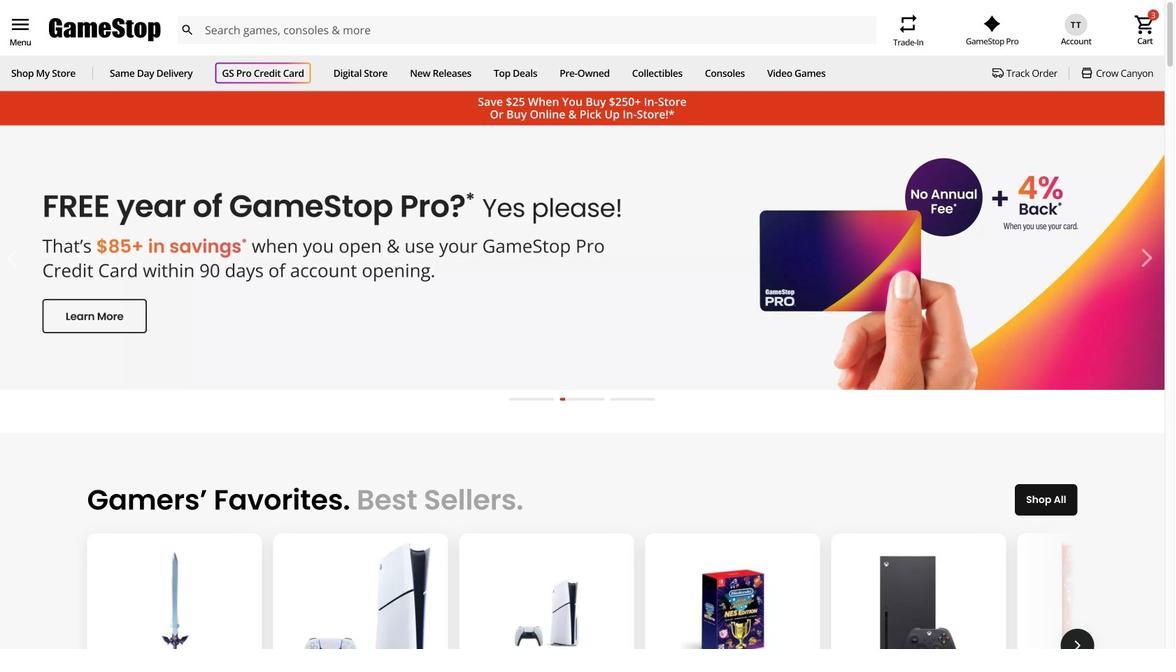 Task type: vqa. For each thing, say whether or not it's contained in the screenshot.
password field
no



Task type: locate. For each thing, give the bounding box(es) containing it.
nintendo world championships: nes edition - nintendo switch deluxe image
[[663, 542, 803, 650]]

tab list
[[503, 393, 662, 412]]

sony playstation 5 slim console disc edition image
[[477, 542, 617, 650]]

gamestop credit card - hero image
[[0, 126, 1165, 390]]

paper mario: the thousand-year door - nintendo switch image
[[1035, 542, 1175, 650]]

gamestop pro icon image
[[983, 15, 1001, 32]]

None search field
[[177, 16, 876, 44]]

right arrow image
[[1074, 641, 1081, 650]]



Task type: describe. For each thing, give the bounding box(es) containing it.
the legend of zelda - master sword proplica image
[[105, 542, 244, 650]]

gamestop image
[[49, 17, 161, 43]]

microsoft xbox series x console image
[[849, 542, 989, 650]]

Search games, consoles & more search field
[[205, 16, 851, 44]]

sony playstation 5 slim console digital edition image
[[291, 542, 430, 650]]



